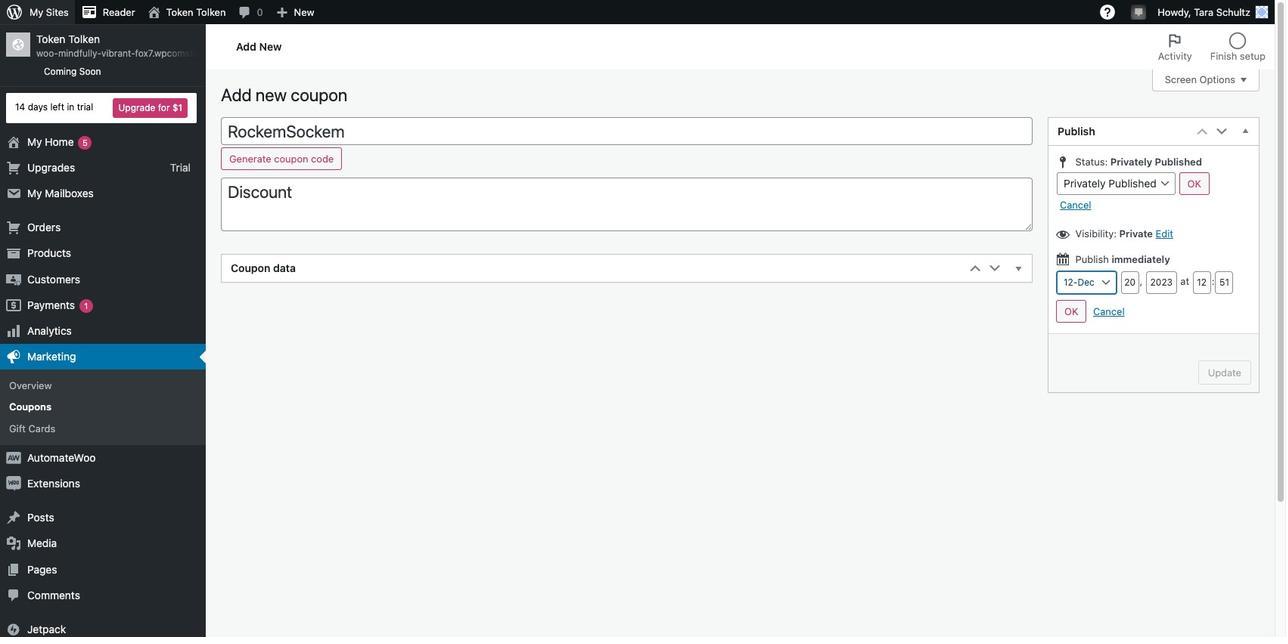 Task type: locate. For each thing, give the bounding box(es) containing it.
mailboxes
[[45, 187, 94, 200]]

1 vertical spatial my
[[27, 135, 42, 148]]

ok link down publish immediately
[[1056, 300, 1087, 323]]

cancel up the visibility:
[[1060, 199, 1092, 211]]

2 vertical spatial my
[[27, 187, 42, 200]]

0 vertical spatial add
[[236, 40, 256, 53]]

my sites
[[30, 6, 69, 18]]

immediately
[[1112, 253, 1170, 266]]

ok
[[1188, 178, 1202, 190], [1065, 306, 1079, 318]]

token tolken woo-mindfully-vibrant-fox7.wpcomstaging.com coming soon
[[36, 33, 238, 77]]

token inside 'toolbar' navigation
[[166, 6, 193, 18]]

0 horizontal spatial ok link
[[1056, 300, 1087, 323]]

1 vertical spatial tolken
[[68, 33, 100, 45]]

status: privately published
[[1073, 156, 1202, 168]]

None text field
[[1146, 272, 1177, 294], [1193, 272, 1211, 294], [1216, 272, 1234, 294], [1146, 272, 1177, 294], [1193, 272, 1211, 294], [1216, 272, 1234, 294]]

1 horizontal spatial cancel
[[1093, 306, 1125, 318]]

status:
[[1076, 156, 1108, 168]]

published
[[1155, 156, 1202, 168]]

publish for publish
[[1058, 125, 1096, 138]]

tolken up mindfully-
[[68, 33, 100, 45]]

ok down publish immediately
[[1065, 306, 1079, 318]]

tolken for token tolken
[[196, 6, 226, 18]]

0 horizontal spatial new
[[259, 40, 282, 53]]

publish down the visibility:
[[1076, 253, 1109, 266]]

1 vertical spatial ok
[[1065, 306, 1079, 318]]

schultz
[[1217, 6, 1251, 18]]

add
[[236, 40, 256, 53], [221, 85, 252, 105]]

coupons link
[[0, 397, 206, 418]]

coupon right new
[[291, 85, 348, 105]]

private
[[1120, 228, 1153, 240]]

0 vertical spatial coupon
[[291, 85, 348, 105]]

1 horizontal spatial new
[[294, 6, 314, 18]]

1 vertical spatial publish
[[1076, 253, 1109, 266]]

1 vertical spatial coupon
[[274, 153, 308, 165]]

0 vertical spatial my
[[30, 6, 43, 18]]

tab list
[[1149, 24, 1275, 70]]

add new
[[236, 40, 282, 53]]

1 vertical spatial cancel
[[1093, 306, 1125, 318]]

1 vertical spatial token
[[36, 33, 65, 45]]

1 horizontal spatial token
[[166, 6, 193, 18]]

gift cards link
[[0, 418, 206, 440]]

token up the woo-
[[36, 33, 65, 45]]

analytics link
[[0, 318, 206, 344]]

add left new
[[221, 85, 252, 105]]

0 horizontal spatial tolken
[[68, 33, 100, 45]]

cancel link up the visibility:
[[1056, 195, 1095, 216]]

left
[[50, 102, 64, 113]]

my left sites
[[30, 6, 43, 18]]

my inside 'toolbar' navigation
[[30, 6, 43, 18]]

add for add new coupon
[[221, 85, 252, 105]]

orders
[[27, 221, 61, 234]]

tolken for token tolken woo-mindfully-vibrant-fox7.wpcomstaging.com coming soon
[[68, 33, 100, 45]]

comments link
[[0, 583, 206, 609]]

token up fox7.wpcomstaging.com
[[166, 6, 193, 18]]

1 horizontal spatial tolken
[[196, 6, 226, 18]]

privately
[[1111, 156, 1153, 168]]

extensions link
[[0, 471, 206, 497]]

coming
[[44, 66, 77, 77]]

ok for the bottom ok link
[[1065, 306, 1079, 318]]

publish
[[1058, 125, 1096, 138], [1076, 253, 1109, 266]]

0 horizontal spatial cancel
[[1060, 199, 1092, 211]]

tab list containing activity
[[1149, 24, 1275, 70]]

upgrade for $1
[[118, 102, 182, 113]]

my down 'upgrades'
[[27, 187, 42, 200]]

automatewoo
[[27, 452, 96, 464]]

my left home
[[27, 135, 42, 148]]

1 vertical spatial ok link
[[1056, 300, 1087, 323]]

my for my sites
[[30, 6, 43, 18]]

cancel down publish immediately
[[1093, 306, 1125, 318]]

reader
[[103, 6, 135, 18]]

1 horizontal spatial ok
[[1188, 178, 1202, 190]]

token
[[166, 6, 193, 18], [36, 33, 65, 45]]

mindfully-
[[58, 48, 101, 59]]

0 vertical spatial token
[[166, 6, 193, 18]]

0 vertical spatial ok link
[[1179, 172, 1210, 195]]

new
[[294, 6, 314, 18], [259, 40, 282, 53]]

0 vertical spatial cancel
[[1060, 199, 1092, 211]]

publish for publish immediately
[[1076, 253, 1109, 266]]

ok link
[[1179, 172, 1210, 195], [1056, 300, 1087, 323]]

tolken inside token tolken link
[[196, 6, 226, 18]]

my mailboxes link
[[0, 181, 206, 207]]

0 link
[[232, 0, 269, 24]]

0 vertical spatial publish
[[1058, 125, 1096, 138]]

generate coupon code link
[[221, 148, 342, 171]]

vibrant-
[[101, 48, 135, 59]]

new right 0
[[294, 6, 314, 18]]

media
[[27, 538, 57, 550]]

Description (optional) text field
[[221, 178, 1033, 232]]

tolken left 0 link
[[196, 6, 226, 18]]

None submit
[[1198, 361, 1252, 385]]

reader link
[[75, 0, 141, 24]]

token inside token tolken woo-mindfully-vibrant-fox7.wpcomstaging.com coming soon
[[36, 33, 65, 45]]

new inside 'toolbar' navigation
[[294, 6, 314, 18]]

toolbar navigation
[[0, 0, 1275, 27]]

0 vertical spatial new
[[294, 6, 314, 18]]

new down 0
[[259, 40, 282, 53]]

pages
[[27, 563, 57, 576]]

sites
[[46, 6, 69, 18]]

1
[[84, 301, 88, 311]]

0 vertical spatial tolken
[[196, 6, 226, 18]]

add down 0 link
[[236, 40, 256, 53]]

0 vertical spatial ok
[[1188, 178, 1202, 190]]

cancel link
[[1056, 195, 1095, 216], [1090, 302, 1129, 323]]

ok down published
[[1188, 178, 1202, 190]]

1 vertical spatial add
[[221, 85, 252, 105]]

coupon left code
[[274, 153, 308, 165]]

coupon data
[[231, 262, 296, 275]]

coupon
[[291, 85, 348, 105], [274, 153, 308, 165]]

marketing link
[[0, 344, 206, 370]]

tolken
[[196, 6, 226, 18], [68, 33, 100, 45]]

0 horizontal spatial ok
[[1065, 306, 1079, 318]]

publish up status:
[[1058, 125, 1096, 138]]

None text field
[[221, 117, 1033, 146], [1121, 272, 1139, 294], [221, 117, 1033, 146], [1121, 272, 1139, 294]]

jetpack link
[[0, 617, 206, 638]]

token for token tolken
[[166, 6, 193, 18]]

0 horizontal spatial token
[[36, 33, 65, 45]]

cancel link down publish immediately
[[1090, 302, 1129, 323]]

cancel
[[1060, 199, 1092, 211], [1093, 306, 1125, 318]]

14 days left in trial
[[15, 102, 93, 113]]

ok link down published
[[1179, 172, 1210, 195]]

my
[[30, 6, 43, 18], [27, 135, 42, 148], [27, 187, 42, 200]]

1 vertical spatial new
[[259, 40, 282, 53]]

activity button
[[1149, 24, 1202, 70]]

tolken inside token tolken woo-mindfully-vibrant-fox7.wpcomstaging.com coming soon
[[68, 33, 100, 45]]



Task type: describe. For each thing, give the bounding box(es) containing it.
screen options button
[[1152, 69, 1260, 92]]

fox7.wpcomstaging.com
[[135, 48, 238, 59]]

finish setup
[[1211, 50, 1266, 62]]

extensions
[[27, 477, 80, 490]]

coupon
[[231, 262, 270, 275]]

new
[[256, 85, 287, 105]]

0
[[257, 6, 263, 18]]

days
[[28, 102, 48, 113]]

main menu navigation
[[0, 24, 238, 638]]

screen options
[[1165, 74, 1236, 86]]

my for my home 5
[[27, 135, 42, 148]]

my home 5
[[27, 135, 88, 148]]

cards
[[28, 423, 55, 435]]

,
[[1140, 276, 1146, 288]]

ok for rightmost ok link
[[1188, 178, 1202, 190]]

for
[[158, 102, 170, 113]]

home
[[45, 135, 74, 148]]

orders link
[[0, 215, 206, 241]]

my sites link
[[0, 0, 75, 24]]

trial
[[170, 161, 191, 174]]

overview
[[9, 380, 52, 392]]

generate
[[229, 153, 271, 165]]

finish setup button
[[1202, 24, 1275, 70]]

code
[[311, 153, 334, 165]]

14
[[15, 102, 25, 113]]

howdy, tara schultz
[[1158, 6, 1251, 18]]

$1
[[172, 102, 182, 113]]

gift cards
[[9, 423, 55, 435]]

visibility:
[[1076, 228, 1117, 240]]

my for my mailboxes
[[27, 187, 42, 200]]

upgrades
[[27, 161, 75, 174]]

posts
[[27, 512, 54, 525]]

token tolken
[[166, 6, 226, 18]]

cancel for top cancel link
[[1060, 199, 1092, 211]]

soon
[[79, 66, 101, 77]]

upgrade
[[118, 102, 155, 113]]

add for add new
[[236, 40, 256, 53]]

1 vertical spatial cancel link
[[1090, 302, 1129, 323]]

visibility: private edit
[[1073, 228, 1174, 240]]

screen
[[1165, 74, 1197, 86]]

trial
[[77, 102, 93, 113]]

coupons
[[9, 401, 52, 414]]

new link
[[269, 0, 320, 24]]

customers link
[[0, 267, 206, 293]]

pages link
[[0, 557, 206, 583]]

setup
[[1240, 50, 1266, 62]]

upgrade for $1 button
[[113, 98, 188, 118]]

publish immediately
[[1073, 253, 1170, 266]]

comments
[[27, 589, 80, 602]]

0 vertical spatial cancel link
[[1056, 195, 1095, 216]]

at
[[1178, 276, 1192, 288]]

products
[[27, 247, 71, 260]]

my mailboxes
[[27, 187, 94, 200]]

customers
[[27, 273, 80, 286]]

options
[[1200, 74, 1236, 86]]

posts link
[[0, 506, 206, 532]]

notification image
[[1133, 5, 1145, 17]]

data
[[273, 262, 296, 275]]

gift
[[9, 423, 26, 435]]

woo-
[[36, 48, 58, 59]]

finish
[[1211, 50, 1237, 62]]

token tolken link
[[141, 0, 232, 24]]

tara
[[1194, 6, 1214, 18]]

:
[[1212, 276, 1215, 288]]

in
[[67, 102, 74, 113]]

cancel for cancel link to the bottom
[[1093, 306, 1125, 318]]

automatewoo link
[[0, 446, 206, 471]]

products link
[[0, 241, 206, 267]]

edit
[[1156, 228, 1174, 240]]

payments
[[27, 299, 75, 312]]

1 horizontal spatial ok link
[[1179, 172, 1210, 195]]

analytics
[[27, 325, 72, 337]]

overview link
[[0, 376, 206, 397]]

token for token tolken woo-mindfully-vibrant-fox7.wpcomstaging.com coming soon
[[36, 33, 65, 45]]

activity
[[1158, 50, 1192, 62]]

generate coupon code
[[229, 153, 334, 165]]

add new coupon
[[221, 85, 348, 105]]

jetpack
[[27, 623, 66, 636]]

payments 1
[[27, 299, 88, 312]]



Task type: vqa. For each thing, say whether or not it's contained in the screenshot.
Tab List
yes



